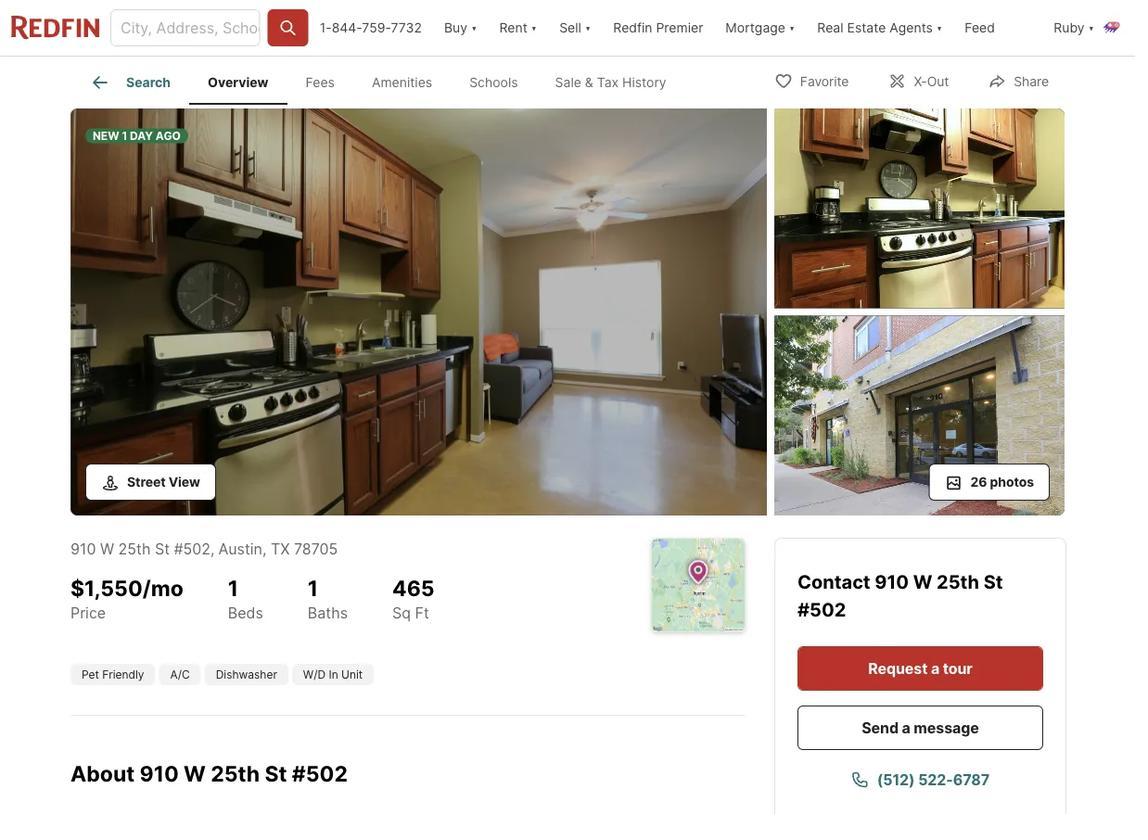 Task type: locate. For each thing, give the bounding box(es) containing it.
x-out
[[914, 74, 949, 90]]

austin
[[218, 540, 262, 558]]

#502 for 910 w 25th st #502
[[798, 599, 846, 622]]

send a message button
[[798, 706, 1044, 751]]

sell ▾ button
[[548, 0, 602, 56]]

ago
[[156, 129, 181, 142]]

share
[[1014, 74, 1049, 90]]

schools tab
[[451, 60, 537, 105]]

#502
[[174, 540, 211, 558], [798, 599, 846, 622], [292, 761, 348, 787]]

910 up request
[[875, 571, 909, 594]]

history
[[623, 74, 667, 90]]

1 inside 1 beds
[[228, 575, 239, 601]]

send
[[862, 719, 899, 737]]

send a message
[[862, 719, 980, 737]]

1 horizontal spatial w
[[184, 761, 206, 787]]

fees tab
[[287, 60, 353, 105]]

st inside 910 w 25th st #502
[[984, 571, 1003, 594]]

▾ right the rent
[[531, 20, 537, 36]]

910 right about
[[140, 761, 179, 787]]

mortgage ▾
[[726, 20, 795, 36]]

$1,550 /mo price
[[71, 575, 184, 622]]

0 vertical spatial st
[[155, 540, 170, 558]]

0 horizontal spatial 1
[[122, 129, 127, 142]]

pet friendly
[[82, 668, 144, 681]]

tab list
[[71, 57, 700, 105]]

3 ▾ from the left
[[585, 20, 591, 36]]

1 inside 1 baths
[[308, 575, 318, 601]]

w inside 910 w 25th st #502
[[914, 571, 933, 594]]

910
[[71, 540, 96, 558], [875, 571, 909, 594], [140, 761, 179, 787]]

2 , from the left
[[262, 540, 267, 558]]

st
[[155, 540, 170, 558], [984, 571, 1003, 594], [265, 761, 287, 787]]

▾ right "buy"
[[471, 20, 477, 36]]

message
[[914, 719, 980, 737]]

2 horizontal spatial 1
[[308, 575, 318, 601]]

▾
[[471, 20, 477, 36], [531, 20, 537, 36], [585, 20, 591, 36], [789, 20, 795, 36], [937, 20, 943, 36], [1089, 20, 1095, 36]]

0 vertical spatial w
[[100, 540, 114, 558]]

w right about
[[184, 761, 206, 787]]

request
[[869, 660, 928, 678]]

▾ for sell ▾
[[585, 20, 591, 36]]

a left tour
[[931, 660, 940, 678]]

st for 910 w 25th st #502 , austin , tx 78705
[[155, 540, 170, 558]]

tour
[[943, 660, 973, 678]]

real estate agents ▾ button
[[807, 0, 954, 56]]

1 vertical spatial 910
[[875, 571, 909, 594]]

2 vertical spatial st
[[265, 761, 287, 787]]

522-
[[919, 771, 954, 789]]

w
[[100, 540, 114, 558], [914, 571, 933, 594], [184, 761, 206, 787]]

rent ▾ button
[[488, 0, 548, 56]]

910 up $1,550
[[71, 540, 96, 558]]

fees
[[306, 74, 335, 90]]

1 horizontal spatial a
[[931, 660, 940, 678]]

real estate agents ▾ link
[[818, 0, 943, 56]]

0 horizontal spatial ,
[[211, 540, 215, 558]]

request a tour button
[[798, 647, 1044, 691]]

sq
[[393, 604, 411, 622]]

0 vertical spatial #502
[[174, 540, 211, 558]]

a for send
[[902, 719, 911, 737]]

/mo
[[143, 575, 184, 601]]

2 vertical spatial #502
[[292, 761, 348, 787]]

1 left day
[[122, 129, 127, 142]]

1 horizontal spatial 25th
[[211, 761, 260, 787]]

w for 910 w 25th st #502
[[914, 571, 933, 594]]

6 ▾ from the left
[[1089, 20, 1095, 36]]

tax
[[597, 74, 619, 90]]

465 sq ft
[[393, 575, 435, 622]]

0 vertical spatial a
[[931, 660, 940, 678]]

25th
[[118, 540, 151, 558], [937, 571, 980, 594], [211, 761, 260, 787]]

ruby
[[1054, 20, 1085, 36]]

25th for 910 w 25th st #502 , austin , tx 78705
[[118, 540, 151, 558]]

street view button
[[85, 464, 216, 501]]

2 ▾ from the left
[[531, 20, 537, 36]]

overview
[[208, 74, 269, 90]]

2 horizontal spatial w
[[914, 571, 933, 594]]

1 ▾ from the left
[[471, 20, 477, 36]]

feed
[[965, 20, 995, 36]]

0 vertical spatial 25th
[[118, 540, 151, 558]]

1 horizontal spatial 1
[[228, 575, 239, 601]]

photos
[[990, 474, 1034, 490]]

favorite
[[800, 74, 849, 90]]

1 vertical spatial 25th
[[937, 571, 980, 594]]

▾ left user photo
[[1089, 20, 1095, 36]]

1 vertical spatial st
[[984, 571, 1003, 594]]

0 horizontal spatial st
[[155, 540, 170, 558]]

1 vertical spatial #502
[[798, 599, 846, 622]]

contact
[[798, 571, 875, 594]]

4 ▾ from the left
[[789, 20, 795, 36]]

2 horizontal spatial st
[[984, 571, 1003, 594]]

0 horizontal spatial #502
[[174, 540, 211, 558]]

pet
[[82, 668, 99, 681]]

, left austin
[[211, 540, 215, 558]]

▾ for rent ▾
[[531, 20, 537, 36]]

w up $1,550
[[100, 540, 114, 558]]

w for 910 w 25th st #502 , austin , tx 78705
[[100, 540, 114, 558]]

▾ right agents
[[937, 20, 943, 36]]

1 up baths
[[308, 575, 318, 601]]

a right send
[[902, 719, 911, 737]]

2 horizontal spatial 910
[[875, 571, 909, 594]]

new 1 day ago link
[[71, 109, 767, 520]]

unit
[[341, 668, 363, 681]]

, left tx
[[262, 540, 267, 558]]

1 vertical spatial w
[[914, 571, 933, 594]]

new 1 day ago
[[93, 129, 181, 142]]

1 beds
[[228, 575, 263, 622]]

schools
[[470, 74, 518, 90]]

1 horizontal spatial ,
[[262, 540, 267, 558]]

submit search image
[[279, 19, 298, 37]]

▾ for buy ▾
[[471, 20, 477, 36]]

0 vertical spatial 910
[[71, 540, 96, 558]]

about
[[71, 761, 135, 787]]

buy ▾
[[444, 20, 477, 36]]

(512) 522-6787
[[877, 771, 990, 789]]

0 horizontal spatial 25th
[[118, 540, 151, 558]]

▾ right mortgage
[[789, 20, 795, 36]]

26 photos
[[971, 474, 1034, 490]]

,
[[211, 540, 215, 558], [262, 540, 267, 558]]

&
[[585, 74, 594, 90]]

buy ▾ button
[[433, 0, 488, 56]]

a
[[931, 660, 940, 678], [902, 719, 911, 737]]

friendly
[[102, 668, 144, 681]]

st for 910 w 25th st #502
[[984, 571, 1003, 594]]

465
[[393, 575, 435, 601]]

1 up 'beds'
[[228, 575, 239, 601]]

real
[[818, 20, 844, 36]]

1 horizontal spatial 910
[[140, 761, 179, 787]]

0 horizontal spatial a
[[902, 719, 911, 737]]

#502 inside 910 w 25th st #502
[[798, 599, 846, 622]]

1-
[[320, 20, 332, 36]]

0 horizontal spatial w
[[100, 540, 114, 558]]

baths
[[308, 604, 348, 622]]

mortgage
[[726, 20, 786, 36]]

25th inside 910 w 25th st #502
[[937, 571, 980, 594]]

map entry image
[[652, 539, 745, 632]]

agents
[[890, 20, 933, 36]]

2 vertical spatial w
[[184, 761, 206, 787]]

5 ▾ from the left
[[937, 20, 943, 36]]

sell
[[560, 20, 582, 36]]

w up request a tour
[[914, 571, 933, 594]]

▾ right sell
[[585, 20, 591, 36]]

2 horizontal spatial #502
[[798, 599, 846, 622]]

sell ▾
[[560, 20, 591, 36]]

sell ▾ button
[[560, 0, 591, 56]]

2 horizontal spatial 25th
[[937, 571, 980, 594]]

7732
[[391, 20, 422, 36]]

▾ for ruby ▾
[[1089, 20, 1095, 36]]

0 horizontal spatial 910
[[71, 540, 96, 558]]

image image
[[71, 109, 767, 516], [775, 109, 1065, 308], [775, 316, 1065, 516]]

view
[[169, 474, 200, 490]]

1 vertical spatial a
[[902, 719, 911, 737]]

26
[[971, 474, 988, 490]]

price
[[71, 604, 106, 622]]

(512) 522-6787 button
[[798, 758, 1044, 803]]

910 inside 910 w 25th st #502
[[875, 571, 909, 594]]



Task type: describe. For each thing, give the bounding box(es) containing it.
x-
[[914, 74, 927, 90]]

1-844-759-7732
[[320, 20, 422, 36]]

street view
[[127, 474, 200, 490]]

mortgage ▾ button
[[715, 0, 807, 56]]

1 for 1 baths
[[308, 575, 318, 601]]

$1,550
[[71, 575, 143, 601]]

dishwasher
[[216, 668, 277, 681]]

day
[[130, 129, 153, 142]]

estate
[[848, 20, 886, 36]]

about 910 w 25th st #502
[[71, 761, 348, 787]]

tx
[[271, 540, 290, 558]]

feed button
[[954, 0, 1043, 56]]

2 vertical spatial 910
[[140, 761, 179, 787]]

rent
[[500, 20, 528, 36]]

x-out button
[[872, 62, 965, 100]]

rent ▾ button
[[500, 0, 537, 56]]

910 for 910 w 25th st #502
[[875, 571, 909, 594]]

910 for 910 w 25th st #502 , austin , tx 78705
[[71, 540, 96, 558]]

buy
[[444, 20, 468, 36]]

ft
[[415, 604, 429, 622]]

910 w 25th st #502 , austin , tx 78705
[[71, 540, 338, 558]]

1-844-759-7732 link
[[320, 20, 422, 36]]

1 inside 'link'
[[122, 129, 127, 142]]

new
[[93, 129, 119, 142]]

search link
[[89, 71, 171, 94]]

redfin
[[614, 20, 653, 36]]

(512) 522-6787 link
[[798, 758, 1044, 803]]

in
[[329, 668, 338, 681]]

redfin premier
[[614, 20, 704, 36]]

amenities tab
[[353, 60, 451, 105]]

26 photos button
[[929, 464, 1050, 501]]

premier
[[656, 20, 704, 36]]

w/d in unit
[[303, 668, 363, 681]]

#502 for 910 w 25th st #502 , austin , tx 78705
[[174, 540, 211, 558]]

1 for 1 beds
[[228, 575, 239, 601]]

City, Address, School, Agent, ZIP search field
[[110, 9, 260, 46]]

sale
[[555, 74, 582, 90]]

real estate agents ▾
[[818, 20, 943, 36]]

favorite button
[[759, 62, 865, 100]]

1 horizontal spatial #502
[[292, 761, 348, 787]]

redfin premier button
[[602, 0, 715, 56]]

2 vertical spatial 25th
[[211, 761, 260, 787]]

a/c
[[170, 668, 190, 681]]

sale & tax history tab
[[537, 60, 685, 105]]

910 w 25th st #502
[[798, 571, 1003, 622]]

tab list containing search
[[71, 57, 700, 105]]

w/d
[[303, 668, 326, 681]]

1 , from the left
[[211, 540, 215, 558]]

beds
[[228, 604, 263, 622]]

(512)
[[877, 771, 915, 789]]

844-
[[332, 20, 362, 36]]

sale & tax history
[[555, 74, 667, 90]]

1 horizontal spatial st
[[265, 761, 287, 787]]

share button
[[973, 62, 1065, 100]]

78705
[[294, 540, 338, 558]]

rent ▾
[[500, 20, 537, 36]]

out
[[927, 74, 949, 90]]

759-
[[362, 20, 391, 36]]

mortgage ▾ button
[[726, 0, 795, 56]]

a for request
[[931, 660, 940, 678]]

user photo image
[[1102, 17, 1124, 39]]

▾ for mortgage ▾
[[789, 20, 795, 36]]

search
[[126, 74, 171, 90]]

amenities
[[372, 74, 432, 90]]

street
[[127, 474, 166, 490]]

ruby ▾
[[1054, 20, 1095, 36]]

1 baths
[[308, 575, 348, 622]]

buy ▾ button
[[444, 0, 477, 56]]

request a tour
[[869, 660, 973, 678]]

25th for 910 w 25th st #502
[[937, 571, 980, 594]]

6787
[[953, 771, 990, 789]]

overview tab
[[189, 60, 287, 105]]



Task type: vqa. For each thing, say whether or not it's contained in the screenshot.
the top ST
yes



